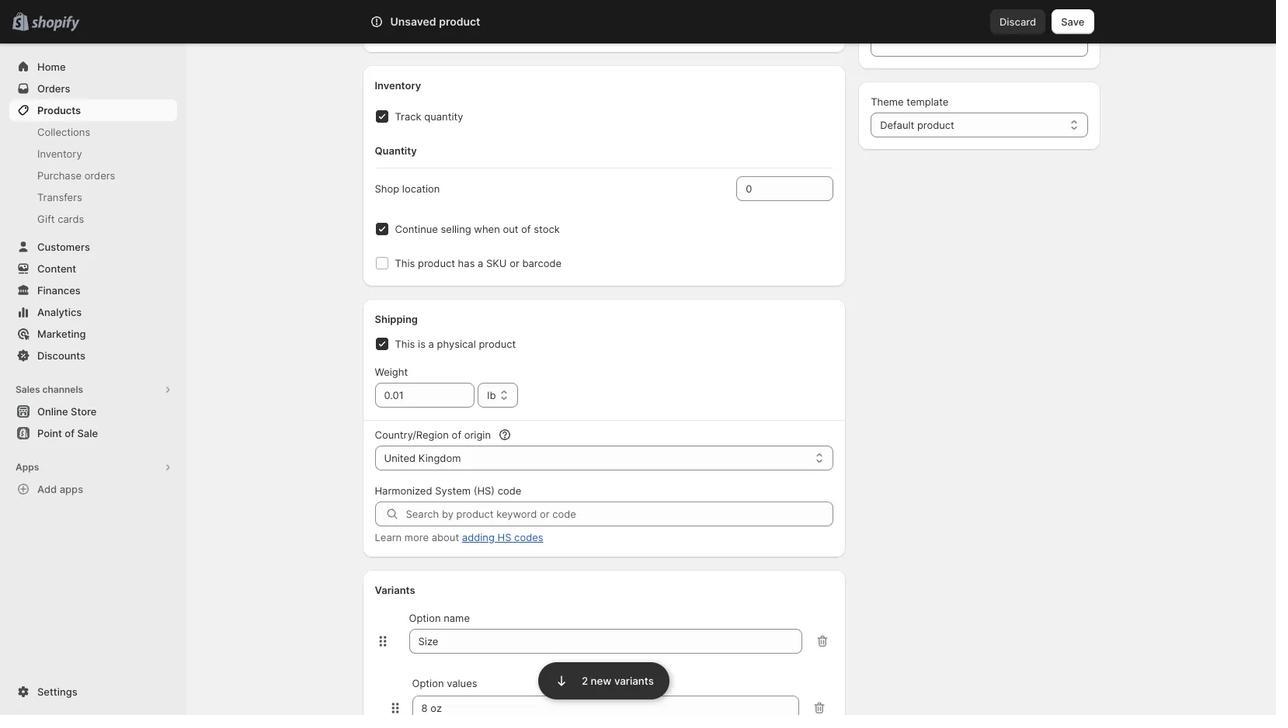 Task type: vqa. For each thing, say whether or not it's contained in the screenshot.
0.00 TEXT BOX
no



Task type: describe. For each thing, give the bounding box(es) containing it.
content
[[37, 263, 76, 275]]

more
[[405, 531, 429, 544]]

search button
[[413, 9, 864, 34]]

online store button
[[0, 401, 186, 423]]

adding
[[462, 531, 495, 544]]

lb
[[487, 389, 496, 402]]

this is a physical product
[[395, 338, 516, 350]]

collections
[[37, 126, 90, 138]]

discard button
[[991, 9, 1046, 34]]

collections link
[[9, 121, 177, 143]]

continue
[[395, 223, 438, 235]]

add apps
[[37, 483, 83, 496]]

united
[[384, 452, 416, 465]]

online store
[[37, 406, 97, 418]]

about
[[432, 531, 459, 544]]

values
[[447, 678, 477, 690]]

shipping
[[375, 313, 418, 326]]

orders link
[[9, 78, 177, 99]]

united kingdom
[[384, 452, 461, 465]]

default
[[881, 119, 915, 131]]

store
[[71, 406, 97, 418]]

transfers
[[37, 191, 82, 204]]

finances
[[37, 284, 81, 297]]

system
[[435, 485, 471, 497]]

settings
[[37, 686, 77, 699]]

unsaved
[[390, 15, 436, 28]]

or
[[510, 257, 520, 270]]

search
[[439, 16, 472, 28]]

purchase
[[37, 169, 82, 182]]

template
[[907, 96, 949, 108]]

theme template
[[871, 96, 949, 108]]

selling
[[441, 223, 471, 235]]

option name
[[409, 612, 470, 625]]

codes
[[514, 531, 544, 544]]

gift cards link
[[9, 208, 177, 230]]

gift cards
[[37, 213, 84, 225]]

products link
[[9, 99, 177, 121]]

unsaved product
[[390, 15, 481, 28]]

out
[[503, 223, 519, 235]]

home
[[37, 61, 66, 73]]

option for option values
[[412, 678, 444, 690]]

Color text field
[[409, 629, 803, 654]]

new
[[591, 675, 612, 688]]

sales channels button
[[9, 379, 177, 401]]

marketing link
[[9, 323, 177, 345]]

transfers link
[[9, 186, 177, 208]]

track quantity
[[395, 110, 463, 123]]

save button
[[1052, 9, 1094, 34]]

0 vertical spatial a
[[478, 257, 484, 270]]

learn
[[375, 531, 402, 544]]

default product
[[881, 119, 955, 131]]

purchase orders
[[37, 169, 115, 182]]

weight
[[375, 366, 408, 378]]

add
[[37, 483, 57, 496]]

code
[[498, 485, 522, 497]]

adding hs codes link
[[462, 531, 544, 544]]

2
[[582, 675, 589, 688]]

Weight text field
[[375, 383, 475, 408]]

discard
[[1000, 16, 1037, 28]]

customers
[[37, 241, 90, 253]]

finances link
[[9, 280, 177, 301]]

barcode
[[522, 257, 562, 270]]

2 horizontal spatial of
[[521, 223, 531, 235]]

origin
[[464, 429, 491, 441]]

country/region of origin
[[375, 429, 491, 441]]

discounts
[[37, 350, 85, 362]]

is
[[418, 338, 426, 350]]



Task type: locate. For each thing, give the bounding box(es) containing it.
a
[[478, 257, 484, 270], [429, 338, 434, 350]]

gift
[[37, 213, 55, 225]]

online
[[37, 406, 68, 418]]

quantity
[[375, 145, 417, 157]]

inventory link
[[9, 143, 177, 165]]

kingdom
[[419, 452, 461, 465]]

of for point of sale
[[65, 427, 75, 440]]

shop
[[375, 183, 400, 195]]

of right out
[[521, 223, 531, 235]]

option
[[409, 612, 441, 625], [412, 678, 444, 690]]

None number field
[[737, 176, 811, 201]]

1 vertical spatial option
[[412, 678, 444, 690]]

0 horizontal spatial inventory
[[37, 148, 82, 160]]

(hs)
[[474, 485, 495, 497]]

a right is
[[429, 338, 434, 350]]

sale
[[77, 427, 98, 440]]

country/region
[[375, 429, 449, 441]]

inventory up track
[[375, 79, 421, 92]]

1 vertical spatial a
[[429, 338, 434, 350]]

hs
[[498, 531, 512, 544]]

point of sale link
[[9, 423, 177, 444]]

this for this product has a sku or barcode
[[395, 257, 415, 270]]

Tags text field
[[871, 32, 1088, 57]]

purchase orders link
[[9, 165, 177, 186]]

add apps button
[[9, 479, 177, 500]]

name
[[444, 612, 470, 625]]

when
[[474, 223, 500, 235]]

discounts link
[[9, 345, 177, 367]]

apps
[[60, 483, 83, 496]]

theme
[[871, 96, 904, 108]]

of left sale at the left of page
[[65, 427, 75, 440]]

this down continue
[[395, 257, 415, 270]]

1 this from the top
[[395, 257, 415, 270]]

marketing
[[37, 328, 86, 340]]

content link
[[9, 258, 177, 280]]

2 this from the top
[[395, 338, 415, 350]]

has
[[458, 257, 475, 270]]

home link
[[9, 56, 177, 78]]

sku
[[486, 257, 507, 270]]

2 new variants
[[582, 675, 654, 688]]

0 horizontal spatial of
[[65, 427, 75, 440]]

0 horizontal spatial a
[[429, 338, 434, 350]]

products
[[37, 104, 81, 117]]

shopify image
[[31, 16, 79, 32]]

point
[[37, 427, 62, 440]]

location
[[402, 183, 440, 195]]

variants
[[615, 675, 654, 688]]

channels
[[42, 384, 83, 396]]

product for unsaved
[[439, 15, 481, 28]]

product down the template at right top
[[918, 119, 955, 131]]

0 vertical spatial inventory
[[375, 79, 421, 92]]

1 vertical spatial inventory
[[37, 148, 82, 160]]

0 vertical spatial this
[[395, 257, 415, 270]]

sales channels
[[16, 384, 83, 396]]

1 horizontal spatial a
[[478, 257, 484, 270]]

cards
[[58, 213, 84, 225]]

product left the has
[[418, 257, 455, 270]]

shop location
[[375, 183, 440, 195]]

this product has a sku or barcode
[[395, 257, 562, 270]]

save
[[1062, 16, 1085, 28]]

product for default
[[918, 119, 955, 131]]

learn more about adding hs codes
[[375, 531, 544, 544]]

of inside point of sale link
[[65, 427, 75, 440]]

option left the name at the bottom left of the page
[[409, 612, 441, 625]]

of
[[521, 223, 531, 235], [65, 427, 75, 440], [452, 429, 462, 441]]

product right physical
[[479, 338, 516, 350]]

settings link
[[9, 681, 177, 703]]

quantity
[[424, 110, 463, 123]]

of for country/region of origin
[[452, 429, 462, 441]]

online store link
[[9, 401, 177, 423]]

product for this
[[418, 257, 455, 270]]

option values
[[412, 678, 477, 690]]

a right the has
[[478, 257, 484, 270]]

this
[[395, 257, 415, 270], [395, 338, 415, 350]]

sales
[[16, 384, 40, 396]]

customers link
[[9, 236, 177, 258]]

stock
[[534, 223, 560, 235]]

this for this is a physical product
[[395, 338, 415, 350]]

point of sale button
[[0, 423, 186, 444]]

inventory up purchase
[[37, 148, 82, 160]]

apps button
[[9, 457, 177, 479]]

analytics
[[37, 306, 82, 319]]

option left values
[[412, 678, 444, 690]]

harmonized system (hs) code
[[375, 485, 522, 497]]

continue selling when out of stock
[[395, 223, 560, 235]]

1 vertical spatial this
[[395, 338, 415, 350]]

inventory
[[375, 79, 421, 92], [37, 148, 82, 160]]

point of sale
[[37, 427, 98, 440]]

Harmonized System (HS) code text field
[[406, 502, 834, 527]]

of left origin
[[452, 429, 462, 441]]

track
[[395, 110, 422, 123]]

analytics link
[[9, 301, 177, 323]]

1 horizontal spatial inventory
[[375, 79, 421, 92]]

product right unsaved
[[439, 15, 481, 28]]

0 vertical spatial option
[[409, 612, 441, 625]]

product
[[439, 15, 481, 28], [918, 119, 955, 131], [418, 257, 455, 270], [479, 338, 516, 350]]

orders
[[84, 169, 115, 182]]

variants
[[375, 584, 415, 597]]

this left is
[[395, 338, 415, 350]]

1 horizontal spatial of
[[452, 429, 462, 441]]

option for option name
[[409, 612, 441, 625]]

None text field
[[412, 696, 800, 716]]

harmonized
[[375, 485, 432, 497]]



